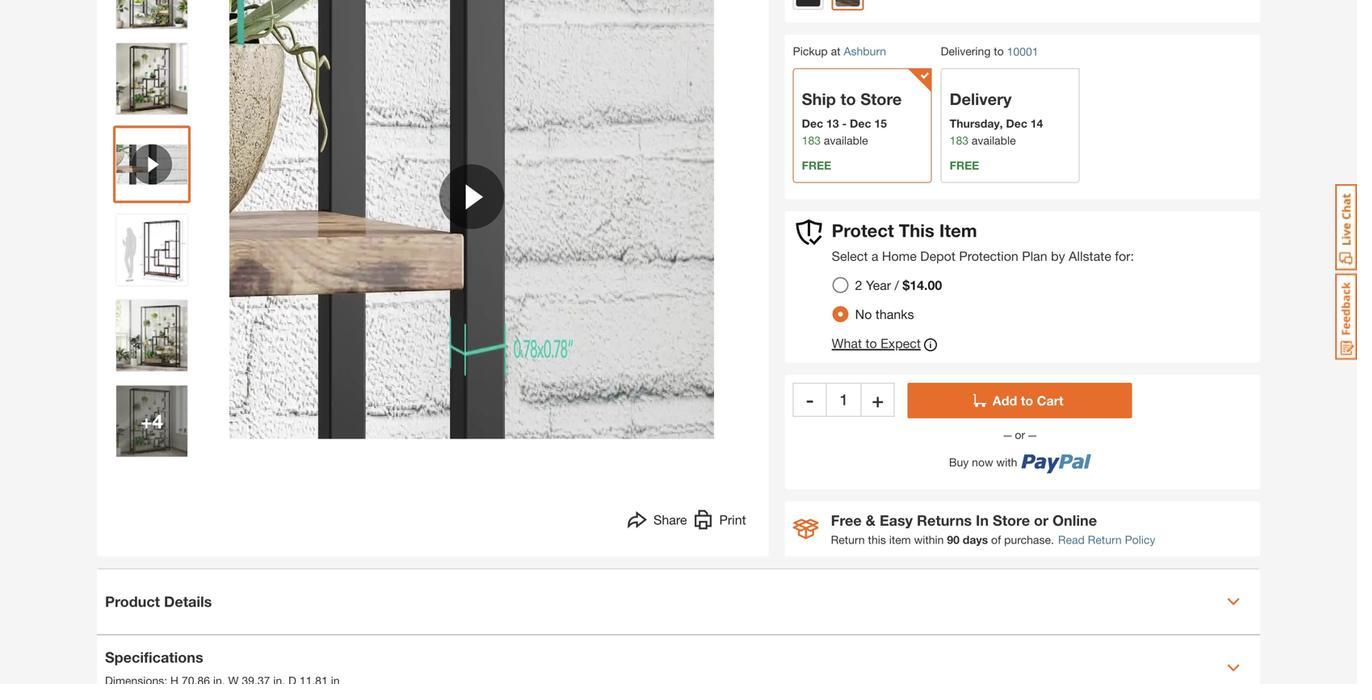 Task type: vqa. For each thing, say whether or not it's contained in the screenshot.
me
no



Task type: locate. For each thing, give the bounding box(es) containing it.
1 horizontal spatial free
[[950, 159, 979, 172]]

0 horizontal spatial 183
[[802, 134, 821, 147]]

0 horizontal spatial available
[[824, 134, 868, 147]]

product
[[105, 593, 160, 610]]

3 dec from the left
[[1006, 117, 1028, 130]]

+ for +
[[872, 388, 884, 411]]

delivering to 10001
[[941, 44, 1039, 58]]

to right what
[[866, 336, 877, 351]]

free for to
[[802, 159, 832, 172]]

1 horizontal spatial 183
[[950, 134, 969, 147]]

to right ship
[[841, 89, 856, 109]]

with
[[997, 456, 1018, 469]]

1 vertical spatial store
[[993, 512, 1030, 529]]

1 available from the left
[[824, 134, 868, 147]]

183
[[802, 134, 821, 147], [950, 134, 969, 147]]

delivery thursday, dec 14 183 available
[[950, 89, 1043, 147]]

183 down thursday,
[[950, 134, 969, 147]]

2 available from the left
[[972, 134, 1016, 147]]

rustic brown plant stands bb jw0254gx 40.2 image
[[116, 214, 187, 286]]

to left 10001
[[994, 44, 1004, 58]]

home
[[882, 248, 917, 264]]

pickup at ashburn
[[793, 44, 886, 58]]

to
[[994, 44, 1004, 58], [841, 89, 856, 109], [866, 336, 877, 351], [1021, 393, 1033, 408]]

select
[[832, 248, 868, 264]]

1 horizontal spatial return
[[1088, 533, 1122, 546]]

protect this item select a home depot protection plan by allstate for:
[[832, 220, 1134, 264]]

free down thursday,
[[950, 159, 979, 172]]

dec left 13
[[802, 117, 823, 130]]

90
[[947, 533, 960, 546]]

in
[[976, 512, 989, 529]]

print
[[719, 512, 746, 527]]

store
[[861, 89, 902, 109], [993, 512, 1030, 529]]

2 return from the left
[[1088, 533, 1122, 546]]

15
[[874, 117, 887, 130]]

free
[[802, 159, 832, 172], [950, 159, 979, 172]]

- right 13
[[842, 117, 847, 130]]

or
[[1012, 428, 1028, 441], [1034, 512, 1049, 529]]

183 down ship
[[802, 134, 821, 147]]

available down 13
[[824, 134, 868, 147]]

- inside button
[[806, 388, 814, 411]]

0 horizontal spatial 6336190097112 image
[[116, 129, 187, 200]]

2 183 from the left
[[950, 134, 969, 147]]

at
[[831, 44, 841, 58]]

1 horizontal spatial +
[[872, 388, 884, 411]]

+ 4
[[141, 410, 163, 433]]

item
[[940, 220, 977, 241]]

1 horizontal spatial dec
[[850, 117, 871, 130]]

delivering
[[941, 44, 991, 58]]

expect
[[881, 336, 921, 351]]

to right add
[[1021, 393, 1033, 408]]

0 horizontal spatial dec
[[802, 117, 823, 130]]

rustic brown plant stands bb jw0254gx e1.1 image
[[116, 43, 187, 114]]

free down 13
[[802, 159, 832, 172]]

2 horizontal spatial dec
[[1006, 117, 1028, 130]]

buy now with button
[[908, 443, 1132, 474]]

1 free from the left
[[802, 159, 832, 172]]

- button
[[793, 383, 827, 417]]

2 dec from the left
[[850, 117, 871, 130]]

1 return from the left
[[831, 533, 865, 546]]

available down thursday,
[[972, 134, 1016, 147]]

return right the read
[[1088, 533, 1122, 546]]

option group
[[826, 271, 955, 329]]

or up the buy now with "button"
[[1012, 428, 1028, 441]]

+ inside + button
[[872, 388, 884, 411]]

1 horizontal spatial 6336190097112 image
[[229, 0, 714, 439]]

/
[[895, 277, 899, 293]]

ship to store dec 13 - dec 15 183 available
[[802, 89, 902, 147]]

13
[[827, 117, 839, 130]]

no
[[855, 307, 872, 322]]

1 183 from the left
[[802, 134, 821, 147]]

0 horizontal spatial -
[[806, 388, 814, 411]]

6336190097112 image
[[229, 0, 714, 439], [116, 129, 187, 200]]

1 horizontal spatial available
[[972, 134, 1016, 147]]

0 horizontal spatial store
[[861, 89, 902, 109]]

or up purchase.
[[1034, 512, 1049, 529]]

1 horizontal spatial or
[[1034, 512, 1049, 529]]

1 vertical spatial or
[[1034, 512, 1049, 529]]

available inside delivery thursday, dec 14 183 available
[[972, 134, 1016, 147]]

to for 10001
[[994, 44, 1004, 58]]

return down 'free' on the bottom of page
[[831, 533, 865, 546]]

10001
[[1007, 45, 1039, 58]]

0 vertical spatial store
[[861, 89, 902, 109]]

store inside ship to store dec 13 - dec 15 183 available
[[861, 89, 902, 109]]

ashburn button
[[844, 44, 886, 58]]

0 vertical spatial -
[[842, 117, 847, 130]]

-
[[842, 117, 847, 130], [806, 388, 814, 411]]

dec left the 14
[[1006, 117, 1028, 130]]

2
[[855, 277, 863, 293]]

what to expect button
[[832, 335, 937, 355]]

add to cart button
[[908, 383, 1132, 418]]

available
[[824, 134, 868, 147], [972, 134, 1016, 147]]

+
[[872, 388, 884, 411], [141, 410, 152, 433]]

dec left 15
[[850, 117, 871, 130]]

10001 link
[[1007, 43, 1039, 60]]

or inside free & easy returns in store or online return this item within 90 days of purchase. read return policy
[[1034, 512, 1049, 529]]

icon image
[[793, 519, 819, 539]]

what
[[832, 336, 862, 351]]

store up of
[[993, 512, 1030, 529]]

return
[[831, 533, 865, 546], [1088, 533, 1122, 546]]

None field
[[827, 383, 861, 417]]

1 vertical spatial -
[[806, 388, 814, 411]]

1 horizontal spatial store
[[993, 512, 1030, 529]]

to inside delivering to 10001
[[994, 44, 1004, 58]]

0 vertical spatial or
[[1012, 428, 1028, 441]]

0 horizontal spatial return
[[831, 533, 865, 546]]

store up 15
[[861, 89, 902, 109]]

1 horizontal spatial -
[[842, 117, 847, 130]]

option group containing 2 year /
[[826, 271, 955, 329]]

to inside ship to store dec 13 - dec 15 183 available
[[841, 89, 856, 109]]

this
[[868, 533, 886, 546]]

free
[[831, 512, 862, 529]]

thanks
[[876, 307, 914, 322]]

dec
[[802, 117, 823, 130], [850, 117, 871, 130], [1006, 117, 1028, 130]]

0 horizontal spatial +
[[141, 410, 152, 433]]

0 horizontal spatial free
[[802, 159, 832, 172]]

product details
[[105, 593, 212, 610]]

easy
[[880, 512, 913, 529]]

black image
[[796, 0, 821, 6]]

add to cart
[[993, 393, 1064, 408]]

2 free from the left
[[950, 159, 979, 172]]

- left + button
[[806, 388, 814, 411]]

share
[[654, 512, 687, 527]]

product details button
[[97, 569, 1260, 634]]



Task type: describe. For each thing, give the bounding box(es) containing it.
read
[[1058, 533, 1085, 546]]

print button
[[694, 510, 746, 534]]

protection
[[959, 248, 1019, 264]]

183 inside delivery thursday, dec 14 183 available
[[950, 134, 969, 147]]

specifications button
[[97, 636, 1260, 684]]

no thanks
[[855, 307, 914, 322]]

14
[[1031, 117, 1043, 130]]

within
[[914, 533, 944, 546]]

a
[[872, 248, 879, 264]]

to for expect
[[866, 336, 877, 351]]

to for cart
[[1021, 393, 1033, 408]]

4
[[152, 410, 163, 433]]

caret image
[[1227, 662, 1240, 675]]

year
[[866, 277, 891, 293]]

caret image
[[1227, 595, 1240, 608]]

by
[[1051, 248, 1065, 264]]

ashburn
[[844, 44, 886, 58]]

pickup
[[793, 44, 828, 58]]

item
[[889, 533, 911, 546]]

plan
[[1022, 248, 1048, 264]]

0 horizontal spatial or
[[1012, 428, 1028, 441]]

online
[[1053, 512, 1097, 529]]

buy
[[949, 456, 969, 469]]

policy
[[1125, 533, 1156, 546]]

+ for + 4
[[141, 410, 152, 433]]

ship
[[802, 89, 836, 109]]

what to expect
[[832, 336, 921, 351]]

now
[[972, 456, 993, 469]]

feedback link image
[[1335, 273, 1357, 360]]

&
[[866, 512, 876, 529]]

- inside ship to store dec 13 - dec 15 183 available
[[842, 117, 847, 130]]

$14.00
[[903, 277, 942, 293]]

buy now with
[[949, 456, 1018, 469]]

rustic brown plant stands bb jw0254gx a0.3 image
[[116, 300, 187, 371]]

depot
[[920, 248, 956, 264]]

store inside free & easy returns in store or online return this item within 90 days of purchase. read return policy
[[993, 512, 1030, 529]]

2 year / $14.00
[[855, 277, 942, 293]]

days
[[963, 533, 988, 546]]

+ button
[[861, 383, 895, 417]]

to for store
[[841, 89, 856, 109]]

free & easy returns in store or online return this item within 90 days of purchase. read return policy
[[831, 512, 1156, 546]]

cart
[[1037, 393, 1064, 408]]

rustic brown plant stands bb jw0254gx c3.4 image
[[116, 386, 187, 457]]

protect
[[832, 220, 894, 241]]

delivery
[[950, 89, 1012, 109]]

read return policy link
[[1058, 532, 1156, 548]]

returns
[[917, 512, 972, 529]]

available inside ship to store dec 13 - dec 15 183 available
[[824, 134, 868, 147]]

rustic brown plant stands bb jw0254gx 64.0 image
[[116, 0, 187, 29]]

dec inside delivery thursday, dec 14 183 available
[[1006, 117, 1028, 130]]

thursday,
[[950, 117, 1003, 130]]

live chat image
[[1335, 184, 1357, 271]]

purchase.
[[1004, 533, 1054, 546]]

free for thursday,
[[950, 159, 979, 172]]

for:
[[1115, 248, 1134, 264]]

allstate
[[1069, 248, 1112, 264]]

add
[[993, 393, 1017, 408]]

rustic brown image
[[836, 0, 860, 6]]

this
[[899, 220, 935, 241]]

1 dec from the left
[[802, 117, 823, 130]]

of
[[991, 533, 1001, 546]]

share button
[[628, 510, 687, 534]]

183 inside ship to store dec 13 - dec 15 183 available
[[802, 134, 821, 147]]

details
[[164, 593, 212, 610]]

specifications
[[105, 649, 203, 666]]



